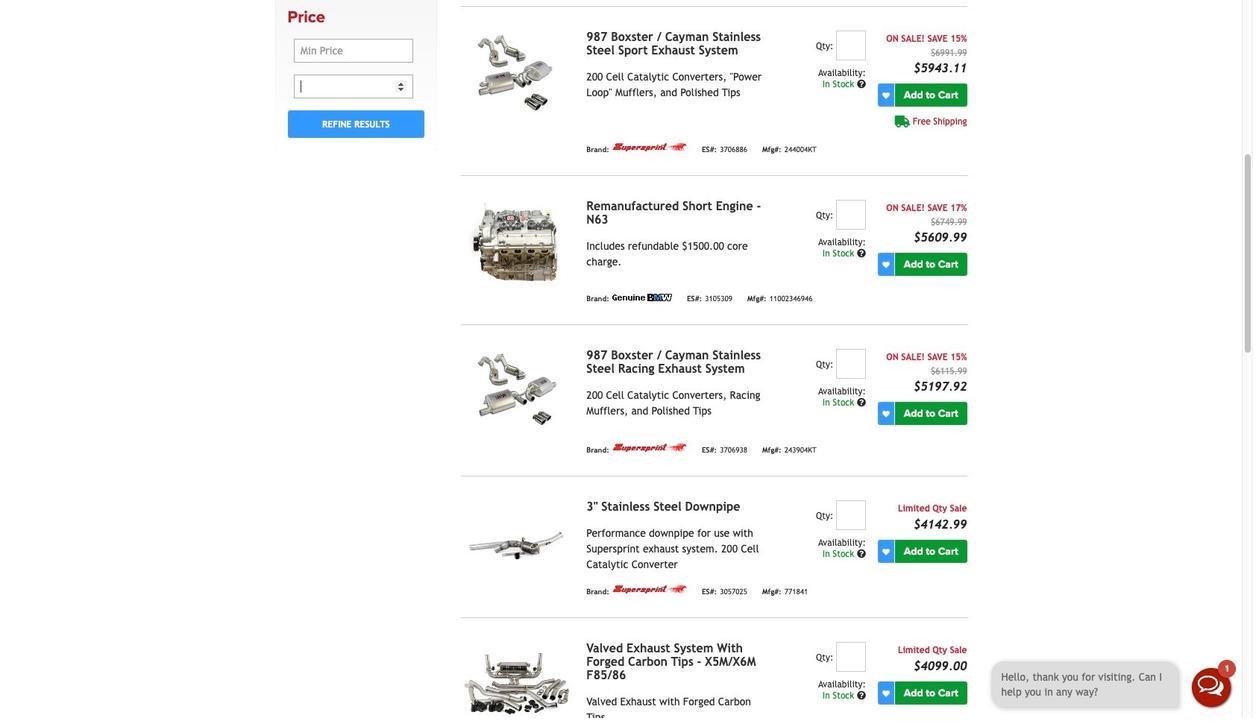 Task type: describe. For each thing, give the bounding box(es) containing it.
question circle image for es#3706886 - 244004kt - 987 boxster / cayman stainless steel sport exhaust system - 200 cell catalytic converters, "power loop" mufflers, and polished tips - supersprint - porsche image
[[857, 80, 866, 89]]

Min Price number field
[[294, 39, 413, 63]]

add to wish list image for question circle icon corresponding to es#3057025 - 771841 - 3" stainless steel downpipe - performance downpipe for use with supersprint exhaust system. 200 cell catalytic converter - supersprint - audi image
[[882, 548, 890, 556]]

es#4361463 - x5mx6mvalvedpfc - valved exhaust system with forged carbon tips - x5m/x6m f85/86 - valved exhaust with forged carbon tips - valvetronic designs - bmw image
[[461, 642, 575, 718]]

question circle image for es#3105309 - 11002346946 - remanufactured short engine - n63 - includes refundable $1500.00 core charge. - genuine bmw - bmw image
[[857, 249, 866, 258]]

add to wish list image for es#3706886 - 244004kt - 987 boxster / cayman stainless steel sport exhaust system - 200 cell catalytic converters, "power loop" mufflers, and polished tips - supersprint - porsche image question circle icon
[[882, 92, 890, 99]]

5 question circle image from the top
[[857, 692, 866, 701]]

es#3105309 - 11002346946 - remanufactured short engine - n63 - includes refundable $1500.00 core charge. - genuine bmw - bmw image
[[461, 200, 575, 285]]

supersprint - corporate logo image for es#3706938 - 243904kt - 987 boxster / cayman stainless steel racing exhaust system - 200 cell catalytic converters, racing mufflers, and polished tips - supersprint - porsche image
[[612, 443, 687, 453]]

supersprint - corporate logo image for es#3706886 - 244004kt - 987 boxster / cayman stainless steel sport exhaust system - 200 cell catalytic converters, "power loop" mufflers, and polished tips - supersprint - porsche image
[[612, 143, 687, 152]]

1 add to wish list image from the top
[[882, 410, 890, 418]]

es#3706886 - 244004kt - 987 boxster / cayman stainless steel sport exhaust system - 200 cell catalytic converters, "power loop" mufflers, and polished tips - supersprint - porsche image
[[461, 31, 575, 116]]

supersprint - corporate logo image for es#3057025 - 771841 - 3" stainless steel downpipe - performance downpipe for use with supersprint exhaust system. 200 cell catalytic converter - supersprint - audi image
[[612, 585, 687, 595]]

question circle image for es#3706938 - 243904kt - 987 boxster / cayman stainless steel racing exhaust system - 200 cell catalytic converters, racing mufflers, and polished tips - supersprint - porsche image
[[857, 399, 866, 407]]

Max Price number field
[[294, 75, 413, 99]]



Task type: vqa. For each thing, say whether or not it's contained in the screenshot.
first Add to Wish List icon from the top of the page
yes



Task type: locate. For each thing, give the bounding box(es) containing it.
2 add to wish list image from the top
[[882, 261, 890, 268]]

3 supersprint - corporate logo image from the top
[[612, 585, 687, 595]]

supersprint - corporate logo image
[[612, 143, 687, 152], [612, 443, 687, 453], [612, 585, 687, 595]]

4 question circle image from the top
[[857, 550, 866, 559]]

1 vertical spatial add to wish list image
[[882, 261, 890, 268]]

0 vertical spatial add to wish list image
[[882, 92, 890, 99]]

2 vertical spatial supersprint - corporate logo image
[[612, 585, 687, 595]]

2 add to wish list image from the top
[[882, 690, 890, 697]]

add to wish list image
[[882, 410, 890, 418], [882, 690, 890, 697]]

genuine bmw - corporate logo image
[[612, 294, 672, 302]]

2 vertical spatial add to wish list image
[[882, 548, 890, 556]]

1 vertical spatial supersprint - corporate logo image
[[612, 443, 687, 453]]

es#3057025 - 771841 - 3" stainless steel downpipe - performance downpipe for use with supersprint exhaust system. 200 cell catalytic converter - supersprint - audi image
[[461, 501, 575, 586]]

0 vertical spatial supersprint - corporate logo image
[[612, 143, 687, 152]]

add to wish list image for question circle icon for es#3105309 - 11002346946 - remanufactured short engine - n63 - includes refundable $1500.00 core charge. - genuine bmw - bmw image
[[882, 261, 890, 268]]

question circle image for es#3057025 - 771841 - 3" stainless steel downpipe - performance downpipe for use with supersprint exhaust system. 200 cell catalytic converter - supersprint - audi image
[[857, 550, 866, 559]]

3 add to wish list image from the top
[[882, 548, 890, 556]]

2 question circle image from the top
[[857, 249, 866, 258]]

0 vertical spatial add to wish list image
[[882, 410, 890, 418]]

2 supersprint - corporate logo image from the top
[[612, 443, 687, 453]]

question circle image
[[857, 80, 866, 89], [857, 249, 866, 258], [857, 399, 866, 407], [857, 550, 866, 559], [857, 692, 866, 701]]

es#3706938 - 243904kt - 987 boxster / cayman stainless steel racing exhaust system - 200 cell catalytic converters, racing mufflers, and polished tips - supersprint - porsche image
[[461, 349, 575, 434]]

3 question circle image from the top
[[857, 399, 866, 407]]

1 vertical spatial add to wish list image
[[882, 690, 890, 697]]

1 question circle image from the top
[[857, 80, 866, 89]]

None number field
[[836, 31, 866, 61], [836, 200, 866, 230], [836, 349, 866, 379], [836, 501, 866, 531], [836, 642, 866, 672], [836, 31, 866, 61], [836, 200, 866, 230], [836, 349, 866, 379], [836, 501, 866, 531], [836, 642, 866, 672]]

1 add to wish list image from the top
[[882, 92, 890, 99]]

add to wish list image
[[882, 92, 890, 99], [882, 261, 890, 268], [882, 548, 890, 556]]

1 supersprint - corporate logo image from the top
[[612, 143, 687, 152]]



